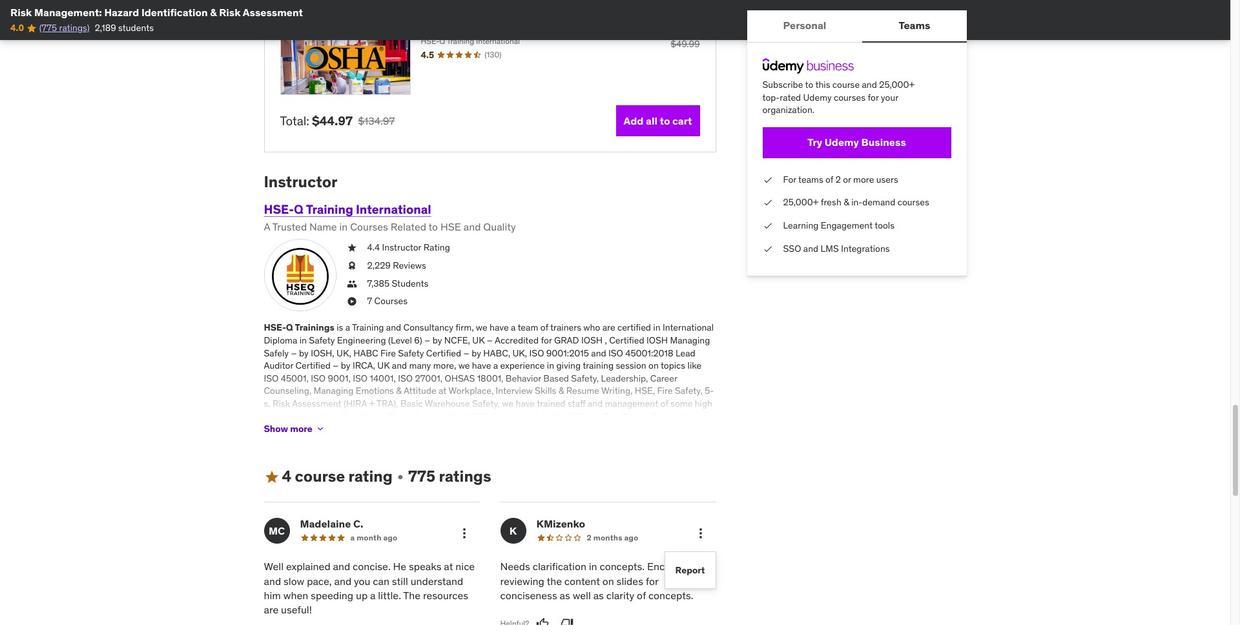 Task type: vqa. For each thing, say whether or not it's contained in the screenshot.
'4.4'
yes



Task type: locate. For each thing, give the bounding box(es) containing it.
in down hse-q training international link
[[339, 220, 348, 233]]

tra),
[[377, 398, 398, 410]]

2 horizontal spatial more
[[853, 174, 874, 185]]

1 vertical spatial to
[[660, 114, 670, 127]]

xsmall image left 4.4
[[347, 242, 357, 255]]

more down organizations
[[290, 423, 312, 435]]

1 vertical spatial 25,000+
[[783, 197, 819, 208]]

more right or
[[853, 174, 874, 185]]

international up related
[[356, 202, 431, 217]]

add
[[624, 114, 644, 127]]

slides
[[617, 575, 643, 588]]

2 vertical spatial more
[[386, 436, 407, 448]]

0 vertical spatial safety
[[309, 335, 335, 346]]

risk
[[10, 6, 32, 19], [219, 6, 241, 19], [273, 398, 290, 410]]

course down supply at the left bottom
[[295, 467, 345, 487]]

ago right 'month'
[[383, 533, 398, 543]]

q training
[[440, 36, 474, 46], [294, 202, 353, 217]]

staff
[[568, 398, 585, 410]]

45001,
[[281, 373, 309, 384]]

lms
[[821, 243, 839, 254]]

a right up
[[370, 589, 376, 602]]

xsmall image left for
[[763, 174, 773, 186]]

project
[[643, 423, 672, 435]]

2 vertical spatial safety,
[[472, 398, 500, 410]]

1 vertical spatial at
[[444, 560, 453, 573]]

hse,
[[635, 385, 655, 397]]

months
[[594, 533, 622, 543]]

at up warehouse
[[439, 385, 447, 397]]

udemy down "this"
[[803, 91, 832, 103]]

2 horizontal spatial risk
[[273, 398, 290, 410]]

0 vertical spatial the
[[604, 411, 619, 422]]

diploma
[[264, 335, 297, 346]]

in right years
[[461, 436, 468, 448]]

evolution
[[539, 423, 577, 435]]

for right "slides"
[[646, 575, 659, 588]]

in right firms
[[599, 436, 607, 448]]

certified up more,
[[426, 347, 461, 359]]

1 vertical spatial safety,
[[675, 385, 703, 397]]

1 horizontal spatial safety,
[[571, 373, 599, 384]]

1 horizontal spatial on
[[649, 360, 659, 372]]

and up him
[[264, 575, 281, 588]]

0 vertical spatial certified
[[609, 335, 644, 346]]

& down the based
[[559, 385, 564, 397]]

safety, up resume
[[571, 373, 599, 384]]

2 vertical spatial have
[[516, 398, 535, 410]]

to
[[805, 79, 813, 90], [660, 114, 670, 127], [429, 220, 438, 233]]

safely
[[264, 347, 289, 359]]

like down (hira
[[341, 411, 355, 422]]

0 vertical spatial 25,000+
[[879, 79, 915, 90]]

we
[[308, 436, 321, 448]]

in
[[339, 220, 348, 233], [653, 322, 661, 334], [300, 335, 307, 346], [547, 360, 554, 372], [461, 436, 468, 448], [599, 436, 607, 448], [589, 560, 597, 573]]

international up (130)
[[476, 36, 520, 46]]

s,
[[264, 398, 270, 410]]

to inside subscribe to this course and 25,000+ top‑rated udemy courses for your organization.
[[805, 79, 813, 90]]

0 vertical spatial like
[[688, 360, 702, 372]]

2 vertical spatial to
[[429, 220, 438, 233]]

course
[[833, 79, 860, 90], [295, 467, 345, 487]]

0 horizontal spatial safety
[[309, 335, 335, 346]]

1 vertical spatial more
[[290, 423, 312, 435]]

as left well
[[560, 589, 570, 602]]

safety
[[309, 335, 335, 346], [398, 347, 424, 359]]

courses inside hse-q training international a trusted name in courses related to hse and quality
[[350, 220, 388, 233]]

managing up lead
[[670, 335, 710, 346]]

1 vertical spatial certified
[[426, 347, 461, 359]]

45001:2018
[[625, 347, 673, 359]]

0 vertical spatial courses
[[350, 220, 388, 233]]

we right firm,
[[476, 322, 488, 334]]

for
[[868, 91, 879, 103], [541, 335, 552, 346], [296, 423, 307, 435], [428, 423, 439, 435], [675, 423, 686, 435], [373, 436, 384, 448], [646, 575, 659, 588]]

1 horizontal spatial managing
[[670, 335, 710, 346]]

teams button
[[863, 10, 967, 41]]

1 vertical spatial uk
[[377, 360, 390, 372]]

0 horizontal spatial the
[[403, 589, 421, 602]]

courses inside subscribe to this course and 25,000+ top‑rated udemy courses for your organization.
[[834, 91, 866, 103]]

xsmall image for sso
[[763, 243, 773, 255]]

show
[[264, 423, 288, 435]]

instructor up 2,229 reviews
[[382, 242, 421, 253]]

the down still
[[403, 589, 421, 602]]

1 horizontal spatial iosh
[[647, 335, 668, 346]]

operations
[[264, 449, 307, 460]]

have up hascol, at the left of the page
[[516, 398, 535, 410]]

are up ,
[[603, 322, 615, 334]]

0 horizontal spatial concepts.
[[600, 560, 645, 573]]

– right 6)
[[424, 335, 430, 346]]

ohsas
[[445, 373, 475, 384]]

on inside needs clarification in concepts. encourage reviewing the content on slides for conciseness as well as clarity of concepts.
[[603, 575, 614, 588]]

1 vertical spatial concepts.
[[648, 589, 693, 602]]

2
[[836, 174, 841, 185], [587, 533, 592, 543]]

more inside 'is a training and consultancy firm, we have a team of trainers who are certified in international diploma in safety engineering (level 6) – by ncfe, uk – accredited for grad iosh , certified iosh managing safely – by iosh, uk, habc fire safety certified – by habc, uk, iso 9001:2015 and iso 45001:2018 lead auditor certified – by irca, uk and many more, we have a experience in giving training session on topics like iso 45001, iso 9001, iso 14001, iso 27001, ohsas 18001, behavior based safety, leadership, career counseling, managing emotions & attitude at workplace, interview skills & resume writing, hse, fire safety, 5- s, risk assessment (hira + tra), basic warehouse safety, we have trained staff and management of some high level organizations like hilong, three gorges wind mill farm, hascol, agility & tristar, the citizen foundation, society for education & welfare, society for international educaiton, evolution a us consulate project for education. we are working for more than 9 years in national and multinational firms in quality, health and safety, operations and supply chain.'
[[386, 436, 407, 448]]

assessment
[[243, 6, 303, 19], [292, 398, 341, 410]]

xsmall image
[[763, 220, 773, 232], [347, 242, 357, 255], [347, 260, 357, 272], [347, 278, 357, 290], [347, 295, 357, 308], [315, 424, 325, 434], [395, 472, 406, 482]]

1 horizontal spatial 25,000+
[[879, 79, 915, 90]]

1 vertical spatial courses
[[374, 295, 408, 307]]

course right "this"
[[833, 79, 860, 90]]

and right "this"
[[862, 79, 877, 90]]

chain.
[[355, 449, 379, 460]]

q training inside hse-q training international a trusted name in courses related to hse and quality
[[294, 202, 353, 217]]

1 ago from the left
[[383, 533, 398, 543]]

xsmall image left learning
[[763, 220, 773, 232]]

additional actions for review by madelaine c. image
[[456, 526, 472, 541]]

xsmall image
[[763, 174, 773, 186], [763, 197, 773, 209], [763, 243, 773, 255]]

like down lead
[[688, 360, 702, 372]]

1 vertical spatial managing
[[314, 385, 354, 397]]

0 horizontal spatial safety,
[[472, 398, 500, 410]]

clarification
[[533, 560, 586, 573]]

a month ago
[[350, 533, 398, 543]]

at
[[439, 385, 447, 397], [444, 560, 453, 573]]

than
[[409, 436, 427, 448]]

managing
[[670, 335, 710, 346], [314, 385, 354, 397]]

1 society from the left
[[264, 423, 294, 435]]

level
[[264, 411, 282, 422]]

instructor up 'trusted'
[[264, 172, 338, 192]]

1 vertical spatial instructor
[[382, 242, 421, 253]]

have up 18001,
[[472, 360, 491, 372]]

organizations
[[285, 411, 339, 422]]

0 vertical spatial udemy
[[803, 91, 832, 103]]

concepts. up "slides"
[[600, 560, 645, 573]]

& right identification
[[210, 6, 217, 19]]

1 horizontal spatial ago
[[624, 533, 639, 543]]

society down level
[[264, 423, 294, 435]]

the up consulate
[[604, 411, 619, 422]]

at inside 'is a training and consultancy firm, we have a team of trainers who are certified in international diploma in safety engineering (level 6) – by ncfe, uk – accredited for grad iosh , certified iosh managing safely – by iosh, uk, habc fire safety certified – by habc, uk, iso 9001:2015 and iso 45001:2018 lead auditor certified – by irca, uk and many more, we have a experience in giving training session on topics like iso 45001, iso 9001, iso 14001, iso 27001, ohsas 18001, behavior based safety, leadership, career counseling, managing emotions & attitude at workplace, interview skills & resume writing, hse, fire safety, 5- s, risk assessment (hira + tra), basic warehouse safety, we have trained staff and management of some high level organizations like hilong, three gorges wind mill farm, hascol, agility & tristar, the citizen foundation, society for education & welfare, society for international educaiton, evolution a us consulate project for education. we are working for more than 9 years in national and multinational firms in quality, health and safety, operations and supply chain.'
[[439, 385, 447, 397]]

5-
[[705, 385, 714, 397]]

for inside needs clarification in concepts. encourage reviewing the content on slides for conciseness as well as clarity of concepts.
[[646, 575, 659, 588]]

on up clarity at bottom
[[603, 575, 614, 588]]

risk inside 'is a training and consultancy firm, we have a team of trainers who are certified in international diploma in safety engineering (level 6) – by ncfe, uk – accredited for grad iosh , certified iosh managing safely – by iosh, uk, habc fire safety certified – by habc, uk, iso 9001:2015 and iso 45001:2018 lead auditor certified – by irca, uk and many more, we have a experience in giving training session on topics like iso 45001, iso 9001, iso 14001, iso 27001, ohsas 18001, behavior based safety, leadership, career counseling, managing emotions & attitude at workplace, interview skills & resume writing, hse, fire safety, 5- s, risk assessment (hira + tra), basic warehouse safety, we have trained staff and management of some high level organizations like hilong, three gorges wind mill farm, hascol, agility & tristar, the citizen foundation, society for education & welfare, society for international educaiton, evolution a us consulate project for education. we are working for more than 9 years in national and multinational firms in quality, health and safety, operations and supply chain.'
[[273, 398, 290, 410]]

0 vertical spatial concepts.
[[600, 560, 645, 573]]

0 vertical spatial uk
[[472, 335, 485, 346]]

to inside hse-q training international a trusted name in courses related to hse and quality
[[429, 220, 438, 233]]

xsmall image left 7
[[347, 295, 357, 308]]

a down c.
[[350, 533, 355, 543]]

uk, right iosh, on the bottom left of page
[[337, 347, 351, 359]]

managing down 9001,
[[314, 385, 354, 397]]

on inside 'is a training and consultancy firm, we have a team of trainers who are certified in international diploma in safety engineering (level 6) – by ncfe, uk – accredited for grad iosh , certified iosh managing safely – by iosh, uk, habc fire safety certified – by habc, uk, iso 9001:2015 and iso 45001:2018 lead auditor certified – by irca, uk and many more, we have a experience in giving training session on topics like iso 45001, iso 9001, iso 14001, iso 27001, ohsas 18001, behavior based safety, leadership, career counseling, managing emotions & attitude at workplace, interview skills & resume writing, hse, fire safety, 5- s, risk assessment (hira + tra), basic warehouse safety, we have trained staff and management of some high level organizations like hilong, three gorges wind mill farm, hascol, agility & tristar, the citizen foundation, society for education & welfare, society for international educaiton, evolution a us consulate project for education. we are working for more than 9 years in national and multinational firms in quality, health and safety, operations and supply chain.'
[[649, 360, 659, 372]]

hse- up the diploma at the left bottom of page
[[264, 322, 286, 334]]

have up accredited
[[490, 322, 509, 334]]

4 course rating
[[282, 467, 393, 487]]

some
[[671, 398, 693, 410]]

courses down 7,385 students
[[374, 295, 408, 307]]

1 horizontal spatial as
[[593, 589, 604, 602]]

0 horizontal spatial more
[[290, 423, 312, 435]]

1 horizontal spatial more
[[386, 436, 407, 448]]

0 horizontal spatial instructor
[[264, 172, 338, 192]]

international inside hse-q training international a trusted name in courses related to hse and quality
[[356, 202, 431, 217]]

of inside needs clarification in concepts. encourage reviewing the content on slides for conciseness as well as clarity of concepts.
[[637, 589, 646, 602]]

0 vertical spatial we
[[476, 322, 488, 334]]

4.4 instructor rating
[[367, 242, 450, 253]]

25,000+ up learning
[[783, 197, 819, 208]]

hse-q training international link
[[264, 202, 431, 217]]

1 horizontal spatial uk,
[[513, 347, 527, 359]]

speaks
[[409, 560, 442, 573]]

for left your
[[868, 91, 879, 103]]

2 ago from the left
[[624, 533, 639, 543]]

and down project
[[667, 436, 682, 448]]

needs
[[500, 560, 530, 573]]

hse- inside hse-q training international a trusted name in courses related to hse and quality
[[264, 202, 294, 217]]

1 uk, from the left
[[337, 347, 351, 359]]

(775
[[39, 22, 57, 34]]

1 iosh from the left
[[581, 335, 603, 346]]

0 horizontal spatial are
[[264, 604, 279, 617]]

1 horizontal spatial course
[[833, 79, 860, 90]]

– up 9001,
[[333, 360, 339, 372]]

we up ohsas
[[458, 360, 470, 372]]

18001,
[[477, 373, 504, 384]]

and right hse
[[464, 220, 481, 233]]

as right well
[[593, 589, 604, 602]]

xsmall image for 4.4 instructor rating
[[347, 242, 357, 255]]

iso
[[529, 347, 544, 359], [609, 347, 623, 359], [264, 373, 279, 384], [311, 373, 326, 384], [353, 373, 368, 384], [398, 373, 413, 384]]

integrations
[[841, 243, 890, 254]]

and up training
[[591, 347, 606, 359]]

1 vertical spatial have
[[472, 360, 491, 372]]

risk down counseling,
[[273, 398, 290, 410]]

0 horizontal spatial to
[[429, 220, 438, 233]]

0 horizontal spatial fire
[[380, 347, 396, 359]]

xsmall image for 2,229 reviews
[[347, 260, 357, 272]]

1 vertical spatial courses
[[898, 197, 929, 208]]

0 horizontal spatial risk
[[10, 6, 32, 19]]

three
[[388, 411, 411, 422]]

0 horizontal spatial like
[[341, 411, 355, 422]]

2 left or
[[836, 174, 841, 185]]

report button
[[675, 558, 705, 583]]

trainers
[[550, 322, 581, 334]]

1 as from the left
[[560, 589, 570, 602]]

7 courses
[[367, 295, 408, 307]]

2 horizontal spatial we
[[502, 398, 514, 410]]

0 vertical spatial course
[[833, 79, 860, 90]]

mark review by kmizenko as helpful image
[[536, 618, 549, 625]]

0 horizontal spatial uk,
[[337, 347, 351, 359]]

0 vertical spatial q training
[[440, 36, 474, 46]]

ago for concise.
[[383, 533, 398, 543]]

uk
[[472, 335, 485, 346], [377, 360, 390, 372]]

agility
[[541, 411, 566, 422]]

mc
[[269, 524, 285, 537]]

ago for concepts.
[[624, 533, 639, 543]]

high
[[695, 398, 713, 410]]

slow
[[284, 575, 304, 588]]

2 society from the left
[[395, 423, 425, 435]]

are down the education
[[323, 436, 336, 448]]

uk up 14001,
[[377, 360, 390, 372]]

0 vertical spatial managing
[[670, 335, 710, 346]]

for down welfare, on the left
[[373, 436, 384, 448]]

years
[[437, 436, 459, 448]]

he
[[393, 560, 406, 573]]

0 horizontal spatial managing
[[314, 385, 354, 397]]

safety, up farm,
[[472, 398, 500, 410]]

fire down 'career'
[[657, 385, 673, 397]]

all
[[646, 114, 658, 127]]

experience
[[500, 360, 545, 372]]

at inside well explained and concise. he speaks at nice and slow pace, and you can still understand him when speeding up a little. the resources are useful!
[[444, 560, 453, 573]]

27001,
[[415, 373, 443, 384]]

and left concise. on the bottom
[[333, 560, 350, 573]]

month
[[357, 533, 382, 543]]

1 vertical spatial 2
[[587, 533, 592, 543]]

on down 45001:2018
[[649, 360, 659, 372]]

$49.99
[[671, 38, 700, 50]]

hse-q training international image
[[264, 239, 336, 312]]

risk up 4.0
[[10, 6, 32, 19]]

the inside well explained and concise. he speaks at nice and slow pace, and you can still understand him when speeding up a little. the resources are useful!
[[403, 589, 421, 602]]

international
[[476, 36, 520, 46], [356, 202, 431, 217], [663, 322, 714, 334], [441, 423, 492, 435]]

1 vertical spatial course
[[295, 467, 345, 487]]

2 xsmall image from the top
[[763, 197, 773, 209]]

hse-
[[421, 36, 440, 46], [264, 202, 294, 217], [264, 322, 286, 334]]

xsmall image left 7,385
[[347, 278, 357, 290]]

2 vertical spatial are
[[264, 604, 279, 617]]

a inside well explained and concise. he speaks at nice and slow pace, and you can still understand him when speeding up a little. the resources are useful!
[[370, 589, 376, 602]]

1 horizontal spatial 2
[[836, 174, 841, 185]]

name
[[309, 220, 337, 233]]

iso up experience
[[529, 347, 544, 359]]

in inside hse-q training international a trusted name in courses related to hse and quality
[[339, 220, 348, 233]]

3 xsmall image from the top
[[763, 243, 773, 255]]

to inside button
[[660, 114, 670, 127]]

c.
[[353, 518, 363, 530]]

for left grad
[[541, 335, 552, 346]]

0 horizontal spatial 2
[[587, 533, 592, 543]]

resume
[[566, 385, 599, 397]]

by left iosh, on the bottom left of page
[[299, 347, 309, 359]]

trained
[[537, 398, 566, 410]]

to left hse
[[429, 220, 438, 233]]

iosh down who
[[581, 335, 603, 346]]

0 horizontal spatial certified
[[296, 360, 331, 372]]

iso up session
[[609, 347, 623, 359]]

0 vertical spatial hse-
[[421, 36, 440, 46]]

& left in-
[[844, 197, 849, 208]]

course inside subscribe to this course and 25,000+ top‑rated udemy courses for your organization.
[[833, 79, 860, 90]]

$134.97
[[358, 115, 395, 128]]

to left "this"
[[805, 79, 813, 90]]

0 horizontal spatial society
[[264, 423, 294, 435]]

0 vertical spatial xsmall image
[[763, 174, 773, 186]]

7
[[367, 295, 372, 307]]

ago
[[383, 533, 398, 543], [624, 533, 639, 543]]

related
[[391, 220, 426, 233]]

users
[[876, 174, 898, 185]]

1 vertical spatial fire
[[657, 385, 673, 397]]

xsmall image left sso
[[763, 243, 773, 255]]

0 horizontal spatial we
[[458, 360, 470, 372]]

1 vertical spatial we
[[458, 360, 470, 372]]

2 vertical spatial xsmall image
[[763, 243, 773, 255]]

hse- for hse-q trainings
[[264, 322, 286, 334]]

2 horizontal spatial are
[[603, 322, 615, 334]]

consultancy
[[403, 322, 453, 334]]

the inside 'is a training and consultancy firm, we have a team of trainers who are certified in international diploma in safety engineering (level 6) – by ncfe, uk – accredited for grad iosh , certified iosh managing safely – by iosh, uk, habc fire safety certified – by habc, uk, iso 9001:2015 and iso 45001:2018 lead auditor certified – by irca, uk and many more, we have a experience in giving training session on topics like iso 45001, iso 9001, iso 14001, iso 27001, ohsas 18001, behavior based safety, leadership, career counseling, managing emotions & attitude at workplace, interview skills & resume writing, hse, fire safety, 5- s, risk assessment (hira + tra), basic warehouse safety, we have trained staff and management of some high level organizations like hilong, three gorges wind mill farm, hascol, agility & tristar, the citizen foundation, society for education & welfare, society for international educaiton, evolution a us consulate project for education. we are working for more than 9 years in national and multinational firms in quality, health and safety, operations and supply chain.'
[[604, 411, 619, 422]]

1 vertical spatial q training
[[294, 202, 353, 217]]

0 horizontal spatial on
[[603, 575, 614, 588]]

useful!
[[281, 604, 312, 617]]

certified down certified
[[609, 335, 644, 346]]

0 vertical spatial on
[[649, 360, 659, 372]]

many
[[409, 360, 431, 372]]

safety,
[[684, 436, 711, 448]]

tab list
[[747, 10, 967, 43]]

1 vertical spatial hse-
[[264, 202, 294, 217]]

& up the working at the left bottom
[[352, 423, 358, 435]]

and
[[862, 79, 877, 90], [464, 220, 481, 233], [803, 243, 819, 254], [386, 322, 401, 334], [591, 347, 606, 359], [392, 360, 407, 372], [588, 398, 603, 410], [505, 436, 520, 448], [667, 436, 682, 448], [309, 449, 324, 460], [333, 560, 350, 573], [264, 575, 281, 588], [334, 575, 352, 588]]

try
[[808, 136, 822, 149]]

2 horizontal spatial safety,
[[675, 385, 703, 397]]

0 vertical spatial at
[[439, 385, 447, 397]]

and down we
[[309, 449, 324, 460]]

warehouse
[[425, 398, 470, 410]]

0 vertical spatial are
[[603, 322, 615, 334]]

1 xsmall image from the top
[[763, 174, 773, 186]]

1 horizontal spatial the
[[604, 411, 619, 422]]

personal button
[[747, 10, 863, 41]]

0 horizontal spatial ago
[[383, 533, 398, 543]]

learning engagement tools
[[783, 220, 895, 231]]

0 vertical spatial courses
[[834, 91, 866, 103]]

25,000+ up your
[[879, 79, 915, 90]]

1 horizontal spatial are
[[323, 436, 336, 448]]

and left many
[[392, 360, 407, 372]]

and up the tristar,
[[588, 398, 603, 410]]

xsmall image left the fresh
[[763, 197, 773, 209]]

courses up 4.4
[[350, 220, 388, 233]]

hse- up 4.5
[[421, 36, 440, 46]]



Task type: describe. For each thing, give the bounding box(es) containing it.
0 vertical spatial assessment
[[243, 6, 303, 19]]

udemy inside subscribe to this course and 25,000+ top‑rated udemy courses for your organization.
[[803, 91, 832, 103]]

can
[[373, 575, 389, 588]]

0 vertical spatial fire
[[380, 347, 396, 359]]

1 vertical spatial safety
[[398, 347, 424, 359]]

habc,
[[483, 347, 510, 359]]

hazard
[[104, 6, 139, 19]]

xsmall image inside show more button
[[315, 424, 325, 434]]

9001,
[[328, 373, 351, 384]]

in-
[[851, 197, 863, 208]]

and up the speeding
[[334, 575, 352, 588]]

hse-q trainings
[[264, 322, 334, 334]]

in down hse-q trainings
[[300, 335, 307, 346]]

certified
[[618, 322, 651, 334]]

the
[[547, 575, 562, 588]]

q training for hse-q training international a trusted name in courses related to hse and quality
[[294, 202, 353, 217]]

hse-q training international
[[421, 36, 520, 46]]

who
[[584, 322, 600, 334]]

medium image
[[264, 470, 279, 485]]

speeding
[[311, 589, 353, 602]]

additional actions for review by kmizenko image
[[693, 526, 708, 541]]

1 horizontal spatial concepts.
[[648, 589, 693, 602]]

national
[[470, 436, 502, 448]]

iso up attitude
[[398, 373, 413, 384]]

ratings
[[439, 467, 491, 487]]

farm,
[[484, 411, 507, 422]]

show more
[[264, 423, 312, 435]]

& up tra),
[[396, 385, 402, 397]]

4
[[282, 467, 291, 487]]

by down consultancy
[[433, 335, 442, 346]]

for up 9
[[428, 423, 439, 435]]

1 vertical spatial like
[[341, 411, 355, 422]]

assessment inside 'is a training and consultancy firm, we have a team of trainers who are certified in international diploma in safety engineering (level 6) – by ncfe, uk – accredited for grad iosh , certified iosh managing safely – by iosh, uk, habc fire safety certified – by habc, uk, iso 9001:2015 and iso 45001:2018 lead auditor certified – by irca, uk and many more, we have a experience in giving training session on topics like iso 45001, iso 9001, iso 14001, iso 27001, ohsas 18001, behavior based safety, leadership, career counseling, managing emotions & attitude at workplace, interview skills & resume writing, hse, fire safety, 5- s, risk assessment (hira + tra), basic warehouse safety, we have trained staff and management of some high level organizations like hilong, three gorges wind mill farm, hascol, agility & tristar, the citizen foundation, society for education & welfare, society for international educaiton, evolution a us consulate project for education. we are working for more than 9 years in national and multinational firms in quality, health and safety, operations and supply chain.'
[[292, 398, 341, 410]]

based
[[543, 373, 569, 384]]

xsmall image for 25,000+
[[763, 197, 773, 209]]

2 uk, from the left
[[513, 347, 527, 359]]

25,000+ fresh & in-demand courses
[[783, 197, 929, 208]]

0 vertical spatial 2
[[836, 174, 841, 185]]

a up accredited
[[511, 322, 516, 334]]

xsmall image for 7,385 students
[[347, 278, 357, 290]]

in right certified
[[653, 322, 661, 334]]

+
[[369, 398, 375, 410]]

basic
[[401, 398, 423, 410]]

2 as from the left
[[593, 589, 604, 602]]

4.4
[[367, 242, 380, 253]]

of right team
[[540, 322, 548, 334]]

this
[[815, 79, 830, 90]]

and down educaiton,
[[505, 436, 520, 448]]

7,385
[[367, 278, 390, 289]]

sso and lms integrations
[[783, 243, 890, 254]]

(level
[[388, 335, 412, 346]]

6)
[[414, 335, 422, 346]]

q training for hse-q training international
[[440, 36, 474, 46]]

1 vertical spatial are
[[323, 436, 336, 448]]

welfare,
[[360, 423, 393, 435]]

and inside subscribe to this course and 25,000+ top‑rated udemy courses for your organization.
[[862, 79, 877, 90]]

0 vertical spatial more
[[853, 174, 874, 185]]

auditor
[[264, 360, 293, 372]]

a left us
[[579, 423, 584, 435]]

(hira
[[344, 398, 367, 410]]

25,000+ inside subscribe to this course and 25,000+ top‑rated udemy courses for your organization.
[[879, 79, 915, 90]]

students
[[392, 278, 429, 289]]

a down habc,
[[493, 360, 498, 372]]

xsmall image for 7 courses
[[347, 295, 357, 308]]

identification
[[141, 6, 208, 19]]

by left habc,
[[472, 347, 481, 359]]

0 vertical spatial instructor
[[264, 172, 338, 192]]

xsmall image for learning engagement tools
[[763, 220, 773, 232]]

2 months ago
[[587, 533, 639, 543]]

international down mill
[[441, 423, 492, 435]]

gorges
[[413, 411, 443, 422]]

needs clarification in concepts. encourage reviewing the content on slides for conciseness as well as clarity of concepts.
[[500, 560, 697, 602]]

more inside button
[[290, 423, 312, 435]]

training
[[352, 322, 384, 334]]

by up 9001,
[[341, 360, 350, 372]]

interview
[[496, 385, 533, 397]]

quality
[[483, 220, 516, 233]]

is
[[337, 322, 343, 334]]

– right the safely
[[291, 347, 297, 359]]

risk management: hazard identification & risk assessment
[[10, 6, 303, 19]]

9001:2015
[[546, 347, 589, 359]]

of up foundation,
[[661, 398, 668, 410]]

a
[[264, 220, 270, 233]]

1 horizontal spatial uk
[[472, 335, 485, 346]]

mark review by kmizenko as unhelpful image
[[561, 618, 574, 625]]

2 horizontal spatial certified
[[609, 335, 644, 346]]

0 vertical spatial have
[[490, 322, 509, 334]]

resources
[[423, 589, 468, 602]]

learning
[[783, 220, 819, 231]]

are inside well explained and concise. he speaks at nice and slow pace, and you can still understand him when speeding up a little. the resources are useful!
[[264, 604, 279, 617]]

1 vertical spatial udemy
[[825, 136, 859, 149]]

attitude
[[404, 385, 436, 397]]

– up habc,
[[487, 335, 493, 346]]

personal
[[783, 19, 826, 32]]

2,229
[[367, 260, 391, 271]]

well explained and concise. he speaks at nice and slow pace, and you can still understand him when speeding up a little. the resources are useful!
[[264, 560, 475, 617]]

xsmall image for for
[[763, 174, 773, 186]]

2,189
[[95, 22, 116, 34]]

,
[[605, 335, 607, 346]]

775 ratings
[[408, 467, 491, 487]]

for down organizations
[[296, 423, 307, 435]]

iso down auditor
[[264, 373, 279, 384]]

2 iosh from the left
[[647, 335, 668, 346]]

us
[[586, 423, 598, 435]]

1 horizontal spatial certified
[[426, 347, 461, 359]]

in inside needs clarification in concepts. encourage reviewing the content on slides for conciseness as well as clarity of concepts.
[[589, 560, 597, 573]]

content
[[564, 575, 600, 588]]

trusted
[[272, 220, 307, 233]]

(775 ratings)
[[39, 22, 90, 34]]

tab list containing personal
[[747, 10, 967, 43]]

firm,
[[456, 322, 474, 334]]

habc
[[353, 347, 378, 359]]

in up the based
[[547, 360, 554, 372]]

consulate
[[600, 423, 641, 435]]

is a training and consultancy firm, we have a team of trainers who are certified in international diploma in safety engineering (level 6) – by ncfe, uk – accredited for grad iosh , certified iosh managing safely – by iosh, uk, habc fire safety certified – by habc, uk, iso 9001:2015 and iso 45001:2018 lead auditor certified – by irca, uk and many more, we have a experience in giving training session on topics like iso 45001, iso 9001, iso 14001, iso 27001, ohsas 18001, behavior based safety, leadership, career counseling, managing emotions & attitude at workplace, interview skills & resume writing, hse, fire safety, 5- s, risk assessment (hira + tra), basic warehouse safety, we have trained staff and management of some high level organizations like hilong, three gorges wind mill farm, hascol, agility & tristar, the citizen foundation, society for education & welfare, society for international educaiton, evolution a us consulate project for education. we are working for more than 9 years in national and multinational firms in quality, health and safety, operations and supply chain.
[[264, 322, 714, 460]]

rating
[[348, 467, 393, 487]]

and inside hse-q training international a trusted name in courses related to hse and quality
[[464, 220, 481, 233]]

hse- for hse-q training international
[[421, 36, 440, 46]]

and up the (level
[[386, 322, 401, 334]]

teams
[[798, 174, 823, 185]]

for down foundation,
[[675, 423, 686, 435]]

udemy business image
[[763, 58, 854, 74]]

him
[[264, 589, 281, 602]]

iso left 9001,
[[311, 373, 326, 384]]

wind
[[445, 411, 465, 422]]

2,229 reviews
[[367, 260, 426, 271]]

educaiton,
[[494, 423, 537, 435]]

– down ncfe,
[[464, 347, 470, 359]]

hascol,
[[509, 411, 539, 422]]

1 horizontal spatial risk
[[219, 6, 241, 19]]

& down the staff
[[568, 411, 573, 422]]

a right is
[[345, 322, 350, 334]]

citizen
[[621, 411, 649, 422]]

international up lead
[[663, 322, 714, 334]]

130 reviews element
[[485, 50, 502, 61]]

1 horizontal spatial like
[[688, 360, 702, 372]]

1 horizontal spatial courses
[[898, 197, 929, 208]]

xsmall image left 775
[[395, 472, 406, 482]]

4.5
[[421, 49, 434, 61]]

and right sso
[[803, 243, 819, 254]]

0 horizontal spatial 25,000+
[[783, 197, 819, 208]]

madelaine
[[300, 518, 351, 530]]

0 horizontal spatial uk
[[377, 360, 390, 372]]

understand
[[411, 575, 463, 588]]

teams
[[899, 19, 931, 32]]

accredited
[[495, 335, 539, 346]]

14001,
[[370, 373, 396, 384]]

for inside subscribe to this course and 25,000+ top‑rated udemy courses for your organization.
[[868, 91, 879, 103]]

of left or
[[826, 174, 834, 185]]

irca,
[[353, 360, 375, 372]]

iso down 'irca,'
[[353, 373, 368, 384]]

firms
[[577, 436, 597, 448]]

7,385 students
[[367, 278, 429, 289]]

reviewing
[[500, 575, 544, 588]]

2 vertical spatial certified
[[296, 360, 331, 372]]

pace,
[[307, 575, 332, 588]]

leadership,
[[601, 373, 648, 384]]

hse- for hse-q training international a trusted name in courses related to hse and quality
[[264, 202, 294, 217]]

lead
[[676, 347, 696, 359]]

1 horizontal spatial fire
[[657, 385, 673, 397]]

hse
[[441, 220, 461, 233]]

for teams of 2 or more users
[[783, 174, 898, 185]]

2 vertical spatial we
[[502, 398, 514, 410]]



